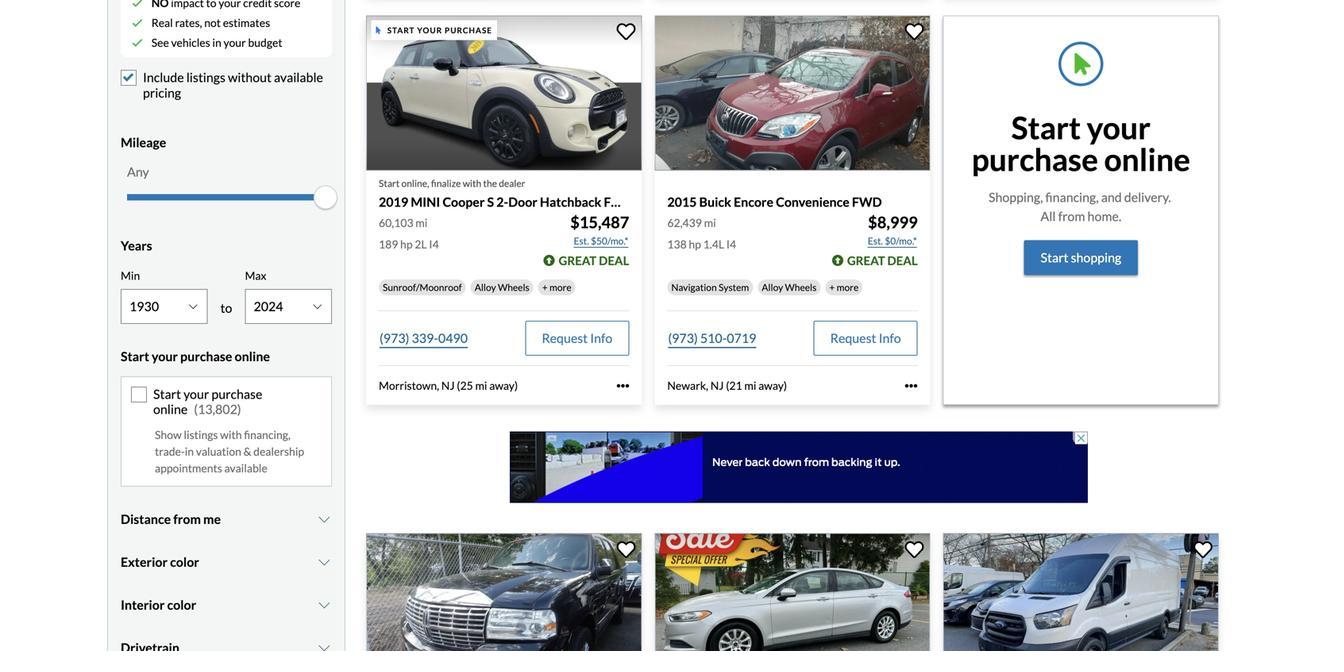Task type: vqa. For each thing, say whether or not it's contained in the screenshot.
V6 inside the 26,047 mi 280 hp 3.5L V6
no



Task type: describe. For each thing, give the bounding box(es) containing it.
mini
[[411, 194, 440, 210]]

interior color
[[121, 597, 196, 613]]

check image
[[132, 0, 143, 9]]

start online, finalize with the dealer 2019 mini cooper s 2-door hatchback fwd
[[379, 177, 634, 210]]

not
[[204, 16, 221, 29]]

max
[[245, 269, 266, 282]]

start shopping
[[1041, 250, 1121, 265]]

more for navigation system
[[837, 282, 859, 293]]

your down 'estimates'
[[224, 36, 246, 49]]

vehicles
[[171, 36, 210, 49]]

$15,487 est. $50/mo.*
[[570, 213, 629, 247]]

exterior
[[121, 554, 168, 570]]

+ more for sunroof/moonroof
[[542, 282, 572, 293]]

distance
[[121, 512, 171, 527]]

include listings without available pricing
[[143, 70, 323, 100]]

2 horizontal spatial online
[[1104, 141, 1190, 178]]

$8,999
[[868, 213, 918, 232]]

distance from me button
[[121, 500, 332, 539]]

shopping, financing, and delivery. all from home.
[[989, 190, 1174, 224]]

color for interior color
[[167, 597, 196, 613]]

2015
[[667, 194, 697, 210]]

sunroof/moonroof
[[383, 282, 462, 293]]

2 vertical spatial start your purchase online
[[153, 386, 262, 417]]

nj for (21 mi away)
[[711, 379, 724, 392]]

dealership
[[253, 445, 304, 458]]

$8,999 est. $0/mo.*
[[868, 213, 918, 247]]

wheels for navigation system
[[785, 282, 817, 293]]

138
[[667, 237, 687, 251]]

years button
[[121, 226, 332, 266]]

60,103
[[379, 216, 413, 230]]

convenience
[[776, 194, 850, 210]]

request for 0490
[[542, 330, 588, 346]]

$50/mo.*
[[591, 235, 628, 247]]

oxford white 2020 ford transit cargo 250 extended high roof lwb rwd van rear-wheel drive automatic image
[[943, 533, 1219, 651]]

est. $50/mo.* button
[[573, 233, 629, 249]]

mi right (21 at the right
[[744, 379, 756, 392]]

0490
[[438, 330, 468, 346]]

wheels for sunroof/moonroof
[[498, 282, 529, 293]]

estimates
[[223, 16, 270, 29]]

start inside start online, finalize with the dealer 2019 mini cooper s 2-door hatchback fwd
[[379, 177, 400, 189]]

without
[[228, 70, 272, 85]]

62,439 mi 138 hp 1.4l i4
[[667, 216, 736, 251]]

real rates, not estimates
[[151, 16, 270, 29]]

shopping,
[[989, 190, 1043, 205]]

mi right (25
[[475, 379, 487, 392]]

rates,
[[175, 16, 202, 29]]

pepper white 2019 mini cooper s 2-door hatchback fwd hatchback front-wheel drive automatic image
[[366, 15, 642, 171]]

all
[[1041, 209, 1056, 224]]

(13,802)
[[194, 401, 241, 417]]

fwd inside start online, finalize with the dealer 2019 mini cooper s 2-door hatchback fwd
[[604, 194, 634, 210]]

2015 buick encore convenience fwd
[[667, 194, 882, 210]]

(973) 339-0490
[[380, 330, 468, 346]]

newark,
[[667, 379, 708, 392]]

purchase inside dropdown button
[[180, 348, 232, 364]]

mileage
[[121, 135, 166, 150]]

dealer
[[499, 177, 525, 189]]

start your purchase online inside dropdown button
[[121, 348, 270, 364]]

away) for newark, nj (21 mi away)
[[759, 379, 787, 392]]

buick
[[699, 194, 731, 210]]

62,439
[[667, 216, 702, 230]]

see
[[151, 36, 169, 49]]

(973) 510-0719
[[668, 330, 756, 346]]

in inside show listings with financing, trade-in valuation & dealership appointments available
[[185, 445, 194, 458]]

info for (973) 339-0490
[[590, 330, 613, 346]]

mi inside 60,103 mi 189 hp 2l i4
[[416, 216, 428, 230]]

(973) for (973) 339-0490
[[380, 330, 409, 346]]

2l
[[415, 237, 427, 251]]

online inside dropdown button
[[235, 348, 270, 364]]

chevron down image for distance from me
[[316, 513, 332, 526]]

years
[[121, 238, 152, 253]]

silver 2016 ford fusion s sedan front-wheel drive 6-speed automatic image
[[655, 533, 930, 651]]

door
[[508, 194, 538, 210]]

alloy for navigation system
[[762, 282, 783, 293]]

request info for 0490
[[542, 330, 613, 346]]

60,103 mi 189 hp 2l i4
[[379, 216, 439, 251]]

deal for $15,487
[[599, 253, 629, 268]]

start your purchase
[[387, 25, 492, 35]]

deal for $8,999
[[887, 253, 918, 268]]

include
[[143, 70, 184, 85]]

alloy wheels for sunroof/moonroof
[[475, 282, 529, 293]]

interior color button
[[121, 585, 332, 625]]

trade-
[[155, 445, 185, 458]]

s
[[487, 194, 494, 210]]

valuation
[[196, 445, 241, 458]]

system
[[719, 282, 749, 293]]

hp for $15,487
[[400, 237, 413, 251]]

home.
[[1088, 209, 1122, 224]]

the
[[483, 177, 497, 189]]

est. for $8,999
[[868, 235, 883, 247]]



Task type: locate. For each thing, give the bounding box(es) containing it.
1 request info from the left
[[542, 330, 613, 346]]

1 horizontal spatial fwd
[[852, 194, 882, 210]]

1 vertical spatial check image
[[132, 37, 143, 48]]

start inside button
[[1041, 250, 1069, 265]]

0 horizontal spatial (973)
[[380, 330, 409, 346]]

request info button up ellipsis h icon
[[525, 321, 629, 356]]

(973) 339-0490 button
[[379, 321, 469, 356]]

1 horizontal spatial hp
[[689, 237, 701, 251]]

start your purchase online up 'and'
[[972, 109, 1190, 178]]

2 alloy from the left
[[762, 282, 783, 293]]

newark, nj (21 mi away)
[[667, 379, 787, 392]]

nj left (21 at the right
[[711, 379, 724, 392]]

financing, inside shopping, financing, and delivery. all from home.
[[1046, 190, 1099, 205]]

request
[[542, 330, 588, 346], [830, 330, 876, 346]]

(25
[[457, 379, 473, 392]]

0 horizontal spatial request
[[542, 330, 588, 346]]

chevron down image inside the interior color "dropdown button"
[[316, 599, 332, 612]]

i4 right 2l
[[429, 237, 439, 251]]

1 vertical spatial with
[[220, 428, 242, 442]]

0 horizontal spatial online
[[153, 401, 188, 417]]

0 horizontal spatial financing,
[[244, 428, 291, 442]]

2 check image from the top
[[132, 37, 143, 48]]

color right the exterior
[[170, 554, 199, 570]]

0 vertical spatial available
[[274, 70, 323, 85]]

alloy
[[475, 282, 496, 293], [762, 282, 783, 293]]

2 fwd from the left
[[852, 194, 882, 210]]

with left the the
[[463, 177, 481, 189]]

i4 right 1.4l
[[726, 237, 736, 251]]

0 horizontal spatial away)
[[489, 379, 518, 392]]

start inside dropdown button
[[121, 348, 149, 364]]

available down budget
[[274, 70, 323, 85]]

1.4l
[[703, 237, 724, 251]]

color inside "dropdown button"
[[167, 597, 196, 613]]

1 i4 from the left
[[429, 237, 439, 251]]

chevron down image
[[316, 513, 332, 526], [316, 556, 332, 569]]

0 vertical spatial color
[[170, 554, 199, 570]]

alloy right sunroof/moonroof
[[475, 282, 496, 293]]

listings
[[186, 70, 225, 85], [184, 428, 218, 442]]

0 vertical spatial listings
[[186, 70, 225, 85]]

start your purchase online
[[972, 109, 1190, 178], [121, 348, 270, 364], [153, 386, 262, 417]]

+ for navigation system
[[829, 282, 835, 293]]

1 check image from the top
[[132, 17, 143, 29]]

black 2014 lincoln navigator l 4wd suv / crossover four-wheel drive 6-speed automatic image
[[366, 533, 642, 651]]

morristown, nj (25 mi away)
[[379, 379, 518, 392]]

request info
[[542, 330, 613, 346], [830, 330, 901, 346]]

ellipsis h image
[[905, 379, 918, 392]]

2 away) from the left
[[759, 379, 787, 392]]

2 chevron down image from the top
[[316, 642, 332, 651]]

1 hp from the left
[[400, 237, 413, 251]]

0 horizontal spatial nj
[[441, 379, 455, 392]]

available inside "include listings without available pricing"
[[274, 70, 323, 85]]

appointments
[[155, 462, 222, 475]]

i4 for $15,487
[[429, 237, 439, 251]]

mi down the mini
[[416, 216, 428, 230]]

(973) left the 510-
[[668, 330, 698, 346]]

1 horizontal spatial request info button
[[814, 321, 918, 356]]

from inside dropdown button
[[173, 512, 201, 527]]

request info button for (973) 339-0490
[[525, 321, 629, 356]]

0 horizontal spatial in
[[185, 445, 194, 458]]

+
[[542, 282, 548, 293], [829, 282, 835, 293]]

0 horizontal spatial fwd
[[604, 194, 634, 210]]

0 horizontal spatial available
[[224, 462, 267, 475]]

online up delivery. at the right of the page
[[1104, 141, 1190, 178]]

0 horizontal spatial wheels
[[498, 282, 529, 293]]

with inside start online, finalize with the dealer 2019 mini cooper s 2-door hatchback fwd
[[463, 177, 481, 189]]

listings inside "include listings without available pricing"
[[186, 70, 225, 85]]

any
[[127, 164, 149, 180]]

0 horizontal spatial with
[[220, 428, 242, 442]]

est.
[[574, 235, 589, 247], [868, 235, 883, 247]]

0 horizontal spatial info
[[590, 330, 613, 346]]

check image for real rates, not estimates
[[132, 17, 143, 29]]

mi down buick
[[704, 216, 716, 230]]

cooper
[[443, 194, 485, 210]]

est. $0/mo.* button
[[867, 233, 918, 249]]

request info button
[[525, 321, 629, 356], [814, 321, 918, 356]]

hp inside 60,103 mi 189 hp 2l i4
[[400, 237, 413, 251]]

exterior color button
[[121, 543, 332, 582]]

fwd
[[604, 194, 634, 210], [852, 194, 882, 210]]

1 away) from the left
[[489, 379, 518, 392]]

i4 inside 62,439 mi 138 hp 1.4l i4
[[726, 237, 736, 251]]

available inside show listings with financing, trade-in valuation & dealership appointments available
[[224, 462, 267, 475]]

your up 'and'
[[1087, 109, 1151, 146]]

available
[[274, 70, 323, 85], [224, 462, 267, 475]]

chevron down image for exterior color
[[316, 556, 332, 569]]

0 vertical spatial in
[[212, 36, 221, 49]]

1 request info button from the left
[[525, 321, 629, 356]]

check image for see vehicles in your budget
[[132, 37, 143, 48]]

2 request info button from the left
[[814, 321, 918, 356]]

2 deal from the left
[[887, 253, 918, 268]]

1 horizontal spatial from
[[1058, 209, 1085, 224]]

in
[[212, 36, 221, 49], [185, 445, 194, 458]]

mouse pointer image
[[376, 26, 381, 34]]

delivery.
[[1124, 190, 1171, 205]]

show
[[155, 428, 182, 442]]

in up "appointments" at left
[[185, 445, 194, 458]]

(973) inside (973) 339-0490 button
[[380, 330, 409, 346]]

2 vertical spatial online
[[153, 401, 188, 417]]

1 chevron down image from the top
[[316, 513, 332, 526]]

1 vertical spatial in
[[185, 445, 194, 458]]

navigation system
[[671, 282, 749, 293]]

1 more from the left
[[550, 282, 572, 293]]

online up "show"
[[153, 401, 188, 417]]

1 nj from the left
[[441, 379, 455, 392]]

(973) inside (973) 510-0719 button
[[668, 330, 698, 346]]

1 wheels from the left
[[498, 282, 529, 293]]

check image left "see" on the top left
[[132, 37, 143, 48]]

2 alloy wheels from the left
[[762, 282, 817, 293]]

0 horizontal spatial alloy
[[475, 282, 496, 293]]

online
[[1104, 141, 1190, 178], [235, 348, 270, 364], [153, 401, 188, 417]]

distance from me
[[121, 512, 221, 527]]

(21
[[726, 379, 742, 392]]

1 horizontal spatial est.
[[868, 235, 883, 247]]

your up "show"
[[152, 348, 178, 364]]

encore
[[734, 194, 774, 210]]

advertisement region
[[510, 432, 1088, 503]]

2 nj from the left
[[711, 379, 724, 392]]

1 horizontal spatial nj
[[711, 379, 724, 392]]

2 + more from the left
[[829, 282, 859, 293]]

check image down check image at the top left of the page
[[132, 17, 143, 29]]

1 horizontal spatial great deal
[[847, 253, 918, 268]]

0 horizontal spatial + more
[[542, 282, 572, 293]]

2 chevron down image from the top
[[316, 556, 332, 569]]

request info button up ellipsis h image
[[814, 321, 918, 356]]

1 horizontal spatial online
[[235, 348, 270, 364]]

0 horizontal spatial est.
[[574, 235, 589, 247]]

with up valuation
[[220, 428, 242, 442]]

wheels
[[498, 282, 529, 293], [785, 282, 817, 293]]

show listings with financing, trade-in valuation & dealership appointments available
[[155, 428, 304, 475]]

alloy for sunroof/moonroof
[[475, 282, 496, 293]]

est. down $15,487
[[574, 235, 589, 247]]

0 horizontal spatial +
[[542, 282, 548, 293]]

info for (973) 510-0719
[[879, 330, 901, 346]]

from right all
[[1058, 209, 1085, 224]]

2 request from the left
[[830, 330, 876, 346]]

0 horizontal spatial alloy wheels
[[475, 282, 529, 293]]

deal
[[599, 253, 629, 268], [887, 253, 918, 268]]

online up (13,802)
[[235, 348, 270, 364]]

1 alloy wheels from the left
[[475, 282, 529, 293]]

morristown,
[[379, 379, 439, 392]]

more
[[550, 282, 572, 293], [837, 282, 859, 293]]

nj left (25
[[441, 379, 455, 392]]

financing, up dealership
[[244, 428, 291, 442]]

+ for sunroof/moonroof
[[542, 282, 548, 293]]

away) right (25
[[489, 379, 518, 392]]

away) for morristown, nj (25 mi away)
[[489, 379, 518, 392]]

1 horizontal spatial +
[[829, 282, 835, 293]]

0 horizontal spatial from
[[173, 512, 201, 527]]

1 est. from the left
[[574, 235, 589, 247]]

1 horizontal spatial away)
[[759, 379, 787, 392]]

2 great deal from the left
[[847, 253, 918, 268]]

interior
[[121, 597, 165, 613]]

check image
[[132, 17, 143, 29], [132, 37, 143, 48]]

financing, up all
[[1046, 190, 1099, 205]]

0 vertical spatial from
[[1058, 209, 1085, 224]]

&
[[243, 445, 251, 458]]

1 vertical spatial online
[[235, 348, 270, 364]]

1 horizontal spatial financing,
[[1046, 190, 1099, 205]]

exterior color
[[121, 554, 199, 570]]

1 alloy from the left
[[475, 282, 496, 293]]

your down start your purchase online dropdown button
[[183, 386, 209, 402]]

online,
[[401, 177, 429, 189]]

2 great from the left
[[847, 253, 885, 268]]

start your purchase online button
[[121, 337, 332, 376]]

1 horizontal spatial alloy
[[762, 282, 783, 293]]

i4
[[429, 237, 439, 251], [726, 237, 736, 251]]

2 est. from the left
[[868, 235, 883, 247]]

great down est. $50/mo.* button
[[559, 253, 597, 268]]

1 horizontal spatial deal
[[887, 253, 918, 268]]

2-
[[496, 194, 508, 210]]

start your purchase online up (13,802)
[[121, 348, 270, 364]]

1 vertical spatial start your purchase online
[[121, 348, 270, 364]]

1 vertical spatial financing,
[[244, 428, 291, 442]]

est. inside '$8,999 est. $0/mo.*'
[[868, 235, 883, 247]]

burgundy 2015 buick encore convenience fwd suv / crossover front-wheel drive 6-speed automatic image
[[655, 15, 930, 171]]

hp left 2l
[[400, 237, 413, 251]]

chevron down image inside distance from me dropdown button
[[316, 513, 332, 526]]

in down not
[[212, 36, 221, 49]]

nj for (25 mi away)
[[441, 379, 455, 392]]

listings up valuation
[[184, 428, 218, 442]]

available down &
[[224, 462, 267, 475]]

1 horizontal spatial request info
[[830, 330, 901, 346]]

0 vertical spatial chevron down image
[[316, 513, 332, 526]]

(973) 510-0719 button
[[667, 321, 757, 356]]

listings inside show listings with financing, trade-in valuation & dealership appointments available
[[184, 428, 218, 442]]

hp right 138 at the right top of page
[[689, 237, 701, 251]]

1 (973) from the left
[[380, 330, 409, 346]]

(973) left 339-
[[380, 330, 409, 346]]

1 + from the left
[[542, 282, 548, 293]]

1 fwd from the left
[[604, 194, 634, 210]]

1 horizontal spatial with
[[463, 177, 481, 189]]

see vehicles in your budget
[[151, 36, 282, 49]]

0719
[[727, 330, 756, 346]]

hp for $8,999
[[689, 237, 701, 251]]

listings for without
[[186, 70, 225, 85]]

2019
[[379, 194, 408, 210]]

1 vertical spatial chevron down image
[[316, 556, 332, 569]]

request for 0719
[[830, 330, 876, 346]]

start shopping button
[[1024, 240, 1138, 275]]

alloy right 'system'
[[762, 282, 783, 293]]

color right the interior
[[167, 597, 196, 613]]

to
[[220, 300, 232, 316]]

great
[[559, 253, 597, 268], [847, 253, 885, 268]]

est. down the $8,999
[[868, 235, 883, 247]]

color for exterior color
[[170, 554, 199, 570]]

great for $15,487
[[559, 253, 597, 268]]

purchase
[[445, 25, 492, 35], [972, 141, 1098, 178], [180, 348, 232, 364], [212, 386, 262, 402]]

$15,487
[[570, 213, 629, 232]]

1 horizontal spatial in
[[212, 36, 221, 49]]

nj
[[441, 379, 455, 392], [711, 379, 724, 392]]

chevron down image inside exterior color dropdown button
[[316, 556, 332, 569]]

+ more for navigation system
[[829, 282, 859, 293]]

1 vertical spatial from
[[173, 512, 201, 527]]

color
[[170, 554, 199, 570], [167, 597, 196, 613]]

1 horizontal spatial request
[[830, 330, 876, 346]]

mileage button
[[121, 123, 332, 162]]

1 great deal from the left
[[559, 253, 629, 268]]

i4 inside 60,103 mi 189 hp 2l i4
[[429, 237, 439, 251]]

0 vertical spatial financing,
[[1046, 190, 1099, 205]]

start your purchase online down start your purchase online dropdown button
[[153, 386, 262, 417]]

real
[[151, 16, 173, 29]]

0 vertical spatial online
[[1104, 141, 1190, 178]]

request info for 0719
[[830, 330, 901, 346]]

chevron down image
[[316, 599, 332, 612], [316, 642, 332, 651]]

great deal down est. $0/mo.* button
[[847, 253, 918, 268]]

your right mouse pointer image
[[417, 25, 442, 35]]

1 horizontal spatial alloy wheels
[[762, 282, 817, 293]]

financing, inside show listings with financing, trade-in valuation & dealership appointments available
[[244, 428, 291, 442]]

1 horizontal spatial more
[[837, 282, 859, 293]]

1 horizontal spatial info
[[879, 330, 901, 346]]

hatchback
[[540, 194, 601, 210]]

great for $8,999
[[847, 253, 885, 268]]

i4 for $8,999
[[726, 237, 736, 251]]

1 info from the left
[[590, 330, 613, 346]]

1 chevron down image from the top
[[316, 599, 332, 612]]

510-
[[700, 330, 727, 346]]

hp
[[400, 237, 413, 251], [689, 237, 701, 251]]

and
[[1101, 190, 1122, 205]]

1 horizontal spatial i4
[[726, 237, 736, 251]]

$0/mo.*
[[885, 235, 917, 247]]

with inside show listings with financing, trade-in valuation & dealership appointments available
[[220, 428, 242, 442]]

2 + from the left
[[829, 282, 835, 293]]

shopping
[[1071, 250, 1121, 265]]

hp inside 62,439 mi 138 hp 1.4l i4
[[689, 237, 701, 251]]

navigation
[[671, 282, 717, 293]]

est. inside "$15,487 est. $50/mo.*"
[[574, 235, 589, 247]]

0 horizontal spatial deal
[[599, 253, 629, 268]]

great deal for $8,999
[[847, 253, 918, 268]]

finalize
[[431, 177, 461, 189]]

fwd up $15,487
[[604, 194, 634, 210]]

0 horizontal spatial request info
[[542, 330, 613, 346]]

0 vertical spatial with
[[463, 177, 481, 189]]

2 (973) from the left
[[668, 330, 698, 346]]

great down est. $0/mo.* button
[[847, 253, 885, 268]]

pricing
[[143, 85, 181, 100]]

est. for $15,487
[[574, 235, 589, 247]]

189
[[379, 237, 398, 251]]

2 wheels from the left
[[785, 282, 817, 293]]

ellipsis h image
[[617, 379, 629, 392]]

fwd up the $8,999
[[852, 194, 882, 210]]

0 vertical spatial chevron down image
[[316, 599, 332, 612]]

more for sunroof/moonroof
[[550, 282, 572, 293]]

0 vertical spatial check image
[[132, 17, 143, 29]]

1 horizontal spatial available
[[274, 70, 323, 85]]

0 horizontal spatial more
[[550, 282, 572, 293]]

1 vertical spatial available
[[224, 462, 267, 475]]

1 request from the left
[[542, 330, 588, 346]]

0 horizontal spatial hp
[[400, 237, 413, 251]]

alloy wheels
[[475, 282, 529, 293], [762, 282, 817, 293]]

2 info from the left
[[879, 330, 901, 346]]

0 horizontal spatial great
[[559, 253, 597, 268]]

deal down $50/mo.*
[[599, 253, 629, 268]]

mi inside 62,439 mi 138 hp 1.4l i4
[[704, 216, 716, 230]]

great deal for $15,487
[[559, 253, 629, 268]]

from left "me"
[[173, 512, 201, 527]]

2 hp from the left
[[689, 237, 701, 251]]

alloy wheels for navigation system
[[762, 282, 817, 293]]

deal down $0/mo.*
[[887, 253, 918, 268]]

1 vertical spatial chevron down image
[[316, 642, 332, 651]]

0 horizontal spatial request info button
[[525, 321, 629, 356]]

1 horizontal spatial great
[[847, 253, 885, 268]]

1 vertical spatial color
[[167, 597, 196, 613]]

great deal down est. $50/mo.* button
[[559, 253, 629, 268]]

me
[[203, 512, 221, 527]]

request info button for (973) 510-0719
[[814, 321, 918, 356]]

2 more from the left
[[837, 282, 859, 293]]

listings down see vehicles in your budget
[[186, 70, 225, 85]]

2 i4 from the left
[[726, 237, 736, 251]]

1 vertical spatial listings
[[184, 428, 218, 442]]

from inside shopping, financing, and delivery. all from home.
[[1058, 209, 1085, 224]]

0 horizontal spatial i4
[[429, 237, 439, 251]]

your inside start your purchase online dropdown button
[[152, 348, 178, 364]]

2 request info from the left
[[830, 330, 901, 346]]

color inside dropdown button
[[170, 554, 199, 570]]

0 vertical spatial start your purchase online
[[972, 109, 1190, 178]]

(973) for (973) 510-0719
[[668, 330, 698, 346]]

1 deal from the left
[[599, 253, 629, 268]]

budget
[[248, 36, 282, 49]]

1 + more from the left
[[542, 282, 572, 293]]

1 horizontal spatial (973)
[[668, 330, 698, 346]]

1 horizontal spatial + more
[[829, 282, 859, 293]]

1 great from the left
[[559, 253, 597, 268]]

away) right (21 at the right
[[759, 379, 787, 392]]

+ more
[[542, 282, 572, 293], [829, 282, 859, 293]]

listings for with
[[184, 428, 218, 442]]

1 horizontal spatial wheels
[[785, 282, 817, 293]]

0 horizontal spatial great deal
[[559, 253, 629, 268]]

339-
[[412, 330, 438, 346]]

min
[[121, 269, 140, 282]]



